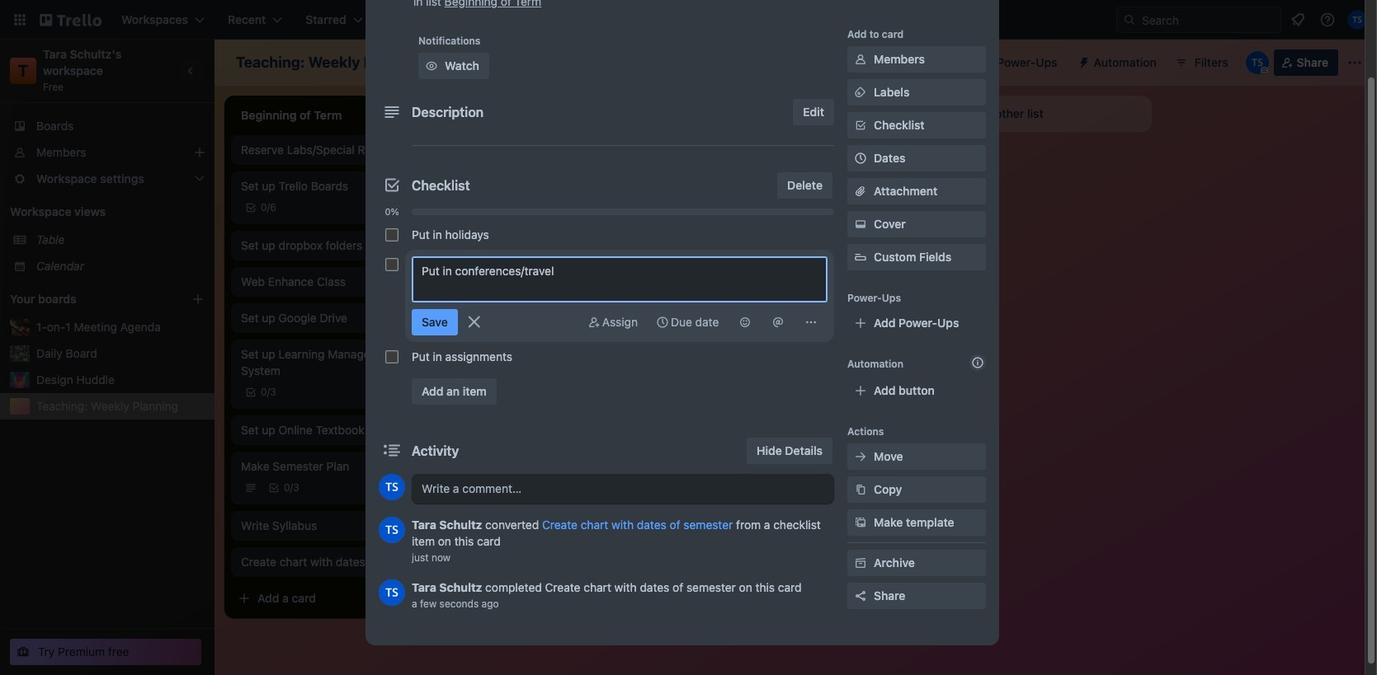 Task type: vqa. For each thing, say whether or not it's contained in the screenshot.
the left .
no



Task type: describe. For each thing, give the bounding box(es) containing it.
sm image for assign link
[[586, 314, 602, 331]]

open information menu image
[[1319, 12, 1336, 28]]

0 horizontal spatial 0 / 3
[[261, 386, 276, 399]]

sm image for watch
[[423, 58, 440, 74]]

up for trello
[[262, 179, 275, 193]]

1 horizontal spatial class
[[505, 238, 534, 253]]

ups inside button
[[1036, 55, 1058, 69]]

checklist
[[773, 518, 821, 532]]

workspace navigation collapse icon image
[[180, 59, 203, 83]]

make for make template
[[874, 516, 903, 530]]

make assignment 1
[[475, 367, 578, 381]]

members for bottommost members link
[[36, 145, 86, 159]]

curriculum
[[764, 179, 823, 193]]

Board name text field
[[228, 50, 434, 76]]

1 vertical spatial tara schultz (taraschultz7) image
[[1246, 51, 1269, 74]]

0 horizontal spatial power-
[[847, 292, 882, 304]]

make semester plan
[[241, 460, 349, 474]]

due
[[671, 315, 692, 329]]

make final exam link
[[710, 231, 901, 248]]

primary element
[[0, 0, 1377, 40]]

reserve
[[241, 143, 284, 157]]

list
[[1027, 106, 1044, 120]]

tara schultz completed create chart with dates of semester on this card a few seconds ago
[[412, 581, 802, 611]]

up for learning
[[262, 347, 275, 361]]

1 horizontal spatial power-
[[899, 316, 937, 330]]

system
[[241, 364, 280, 378]]

1 vertical spatial semester
[[382, 555, 432, 569]]

design huddle
[[36, 373, 115, 387]]

0 horizontal spatial teaching: weekly planning
[[36, 399, 178, 413]]

workspace
[[10, 205, 71, 219]]

0 down set up trello boards
[[261, 201, 267, 214]]

premium
[[58, 645, 105, 659]]

table
[[36, 233, 65, 247]]

chart for tara schultz completed create chart with dates of semester on this card a few seconds ago
[[584, 581, 611, 595]]

tara schultz (taraschultz7) image inside the primary element
[[1348, 10, 1367, 30]]

add a card for up
[[257, 592, 316, 606]]

add a card for final
[[726, 304, 785, 319]]

edit button
[[793, 99, 834, 125]]

on-
[[47, 320, 66, 334]]

teaching: weekly planning link
[[36, 399, 205, 415]]

semester for tara schultz converted create chart with dates of semester
[[684, 518, 733, 532]]

exam
[[769, 232, 798, 246]]

0 / 6 for weekly
[[495, 330, 511, 342]]

in for holidays
[[433, 228, 442, 242]]

add an item button
[[412, 379, 497, 405]]

workspace views
[[10, 205, 106, 219]]

final
[[741, 232, 766, 246]]

create from template… image
[[422, 592, 436, 606]]

this inside the from a checklist item on this card
[[454, 535, 474, 549]]

create inside button
[[489, 12, 525, 26]]

try premium free
[[38, 645, 129, 659]]

up for google
[[262, 311, 275, 325]]

semester for tara schultz completed create chart with dates of semester on this card a few seconds ago
[[687, 581, 736, 595]]

0 horizontal spatial share button
[[847, 583, 986, 610]]

sm image for members
[[852, 51, 869, 68]]

in for assignments
[[433, 350, 442, 364]]

2 vertical spatial weekly
[[91, 399, 129, 413]]

assignment for correct
[[519, 404, 581, 418]]

schedule
[[517, 308, 567, 322]]

web enhance class
[[241, 275, 346, 289]]

move link
[[847, 444, 986, 470]]

0 horizontal spatial checklist
[[412, 178, 470, 193]]

tara for tara schultz's workspace free
[[43, 47, 67, 61]]

calendar
[[36, 259, 84, 273]]

learning
[[279, 347, 325, 361]]

rooms
[[358, 143, 394, 157]]

0 down the make semester plan
[[284, 482, 290, 494]]

complete curriculum development chart link
[[710, 178, 901, 211]]

write syllabus link
[[241, 518, 432, 535]]

set up trello boards link
[[241, 178, 432, 195]]

card inside tara schultz completed create chart with dates of semester on this card a few seconds ago
[[778, 581, 802, 595]]

just
[[412, 552, 429, 564]]

add to card
[[847, 28, 904, 40]]

tara schultz's workspace link
[[43, 47, 125, 78]]

textbook
[[316, 423, 365, 437]]

t link
[[10, 58, 36, 84]]

sm image right date in the top right of the page
[[770, 314, 786, 331]]

few
[[420, 598, 437, 611]]

0%
[[385, 206, 399, 217]]

attachment
[[874, 184, 938, 198]]

1 vertical spatial automation
[[847, 358, 904, 371]]

calendar link
[[36, 258, 205, 275]]

workspace
[[43, 64, 103, 78]]

0 horizontal spatial class
[[317, 275, 346, 289]]

1-on-1 meeting agenda
[[36, 320, 161, 334]]

add down 'custom'
[[874, 316, 896, 330]]

add right date in the top right of the page
[[726, 304, 748, 319]]

your boards with 4 items element
[[10, 290, 167, 309]]

1 for make assignment 1
[[573, 367, 578, 381]]

daily board
[[36, 347, 97, 361]]

1 horizontal spatial create chart with dates of semester link
[[542, 518, 733, 532]]

create inside tara schultz completed create chart with dates of semester on this card a few seconds ago
[[545, 581, 581, 595]]

0 notifications image
[[1288, 10, 1308, 30]]

2 vertical spatial ups
[[937, 316, 959, 330]]

a inside the from a checklist item on this card
[[764, 518, 770, 532]]

sm image inside due date 'link'
[[654, 314, 671, 331]]

archive link
[[847, 550, 986, 577]]

copy
[[874, 483, 902, 497]]

folders
[[326, 238, 363, 253]]

set for set up online textbook
[[241, 423, 259, 437]]

set for set up dropbox folders
[[241, 238, 259, 253]]

add left another
[[957, 106, 979, 120]]

set up trello boards
[[241, 179, 348, 193]]

free
[[43, 81, 64, 93]]

create down write
[[241, 555, 276, 569]]

of for tara schultz completed create chart with dates of semester on this card a few seconds ago
[[673, 581, 683, 595]]

fields
[[919, 250, 952, 264]]

1 vertical spatial ups
[[882, 292, 901, 304]]

ago
[[482, 598, 499, 611]]

automation button
[[1071, 50, 1167, 76]]

labs/special
[[287, 143, 355, 157]]

cover link
[[847, 211, 986, 238]]

/ down set up trello boards
[[267, 201, 270, 214]]

set up learning management system link
[[241, 347, 432, 380]]

add power-ups
[[874, 316, 959, 330]]

add down write syllabus
[[257, 592, 279, 606]]

0 / 7
[[495, 191, 510, 204]]

cover
[[874, 217, 906, 231]]

custom fields button
[[847, 249, 986, 266]]

make semester plan link
[[241, 459, 432, 475]]

1 vertical spatial members link
[[0, 139, 215, 166]]

make template
[[874, 516, 954, 530]]

notifications
[[418, 35, 481, 47]]

sm image for labels link
[[852, 84, 869, 101]]

1 vertical spatial weekly
[[475, 308, 514, 322]]

Search field
[[1136, 7, 1281, 32]]

0 down after class
[[495, 261, 501, 273]]

custom
[[874, 250, 916, 264]]

make final exam
[[710, 232, 798, 246]]

tara for tara schultz completed create chart with dates of semester on this card a few seconds ago
[[412, 581, 436, 595]]

1 horizontal spatial 0 / 3
[[284, 482, 299, 494]]

make assignment 1 link
[[475, 366, 667, 383]]

0 vertical spatial 0 / 6
[[261, 201, 276, 214]]

1 vertical spatial dates
[[336, 555, 365, 569]]

teaching: inside board name text field
[[236, 54, 305, 71]]

description
[[412, 105, 484, 120]]

tara schultz (taraschultz7) image for converted
[[379, 517, 405, 544]]

labels link
[[847, 79, 986, 106]]

completed
[[485, 581, 542, 595]]

star or unstar board image
[[444, 56, 457, 69]]

/ up color: blue, title: none image
[[501, 191, 504, 204]]

up for dropbox
[[262, 238, 275, 253]]

delete
[[787, 178, 823, 192]]

add left an
[[422, 385, 444, 399]]

chart inside create chart with dates of semester link
[[280, 555, 307, 569]]

after
[[475, 238, 502, 253]]

set for set up learning management system
[[241, 347, 259, 361]]

Put in holidays checkbox
[[385, 229, 399, 242]]

dates
[[874, 151, 906, 165]]

power- inside button
[[997, 55, 1036, 69]]

archive
[[874, 556, 915, 570]]

after class
[[475, 238, 534, 253]]

0 horizontal spatial create chart with dates of semester link
[[241, 555, 432, 571]]

add another list
[[957, 106, 1044, 120]]

0 vertical spatial 3
[[270, 386, 276, 399]]

planning inside board name text field
[[364, 54, 425, 71]]

weekly inside board name text field
[[308, 54, 360, 71]]

power-ups inside button
[[997, 55, 1058, 69]]

share for left share 'button'
[[874, 589, 905, 603]]

on inside tara schultz completed create chart with dates of semester on this card a few seconds ago
[[739, 581, 752, 595]]

1 vertical spatial of
[[369, 555, 379, 569]]

sm image for make template 'link'
[[852, 515, 869, 531]]

hide details link
[[747, 438, 833, 465]]

development
[[826, 179, 896, 193]]

color: blue, title: none image
[[475, 228, 508, 234]]

dates button
[[847, 145, 986, 172]]

item inside button
[[463, 385, 487, 399]]

sm image for archive
[[852, 555, 869, 572]]

with inside create chart with dates of semester link
[[310, 555, 333, 569]]

automation inside button
[[1094, 55, 1157, 69]]

0 vertical spatial boards
[[36, 119, 74, 133]]

0 vertical spatial 6
[[270, 201, 276, 214]]

/ down system
[[267, 386, 270, 399]]

6 for weekly
[[504, 330, 511, 342]]



Task type: locate. For each thing, give the bounding box(es) containing it.
a inside tara schultz completed create chart with dates of semester on this card a few seconds ago
[[412, 598, 417, 611]]

this inside tara schultz completed create chart with dates of semester on this card a few seconds ago
[[756, 581, 775, 595]]

sm image left archive
[[852, 555, 869, 572]]

1 vertical spatial tara schultz (taraschultz7) image
[[379, 517, 405, 544]]

chart for tara schultz converted create chart with dates of semester
[[581, 518, 608, 532]]

chart
[[581, 518, 608, 532], [280, 555, 307, 569], [584, 581, 611, 595]]

1 vertical spatial members
[[36, 145, 86, 159]]

make left semester
[[241, 460, 270, 474]]

tara schultz (taraschultz7) image for completed
[[379, 580, 405, 607]]

add board image
[[191, 293, 205, 306]]

complete curriculum development chart
[[710, 179, 896, 210]]

make inside 'link'
[[874, 516, 903, 530]]

create right converted
[[542, 518, 578, 532]]

0 vertical spatial 0 / 3
[[261, 386, 276, 399]]

members for the top members link
[[874, 52, 925, 66]]

from
[[736, 518, 761, 532]]

0 vertical spatial share
[[1297, 55, 1329, 69]]

1 horizontal spatial ups
[[937, 316, 959, 330]]

with inside tara schultz completed create chart with dates of semester on this card a few seconds ago
[[614, 581, 637, 595]]

members link
[[847, 46, 986, 73], [0, 139, 215, 166]]

tara schultz converted create chart with dates of semester
[[412, 518, 733, 532]]

a right date in the top right of the page
[[751, 304, 757, 319]]

share left show menu icon
[[1297, 55, 1329, 69]]

0 vertical spatial weekly
[[308, 54, 360, 71]]

ups up create from template… image
[[882, 292, 901, 304]]

with
[[612, 518, 634, 532], [310, 555, 333, 569], [614, 581, 637, 595]]

meeting
[[766, 143, 810, 157], [74, 320, 117, 334]]

sm image inside assign link
[[586, 314, 602, 331]]

sm image for cover link
[[852, 216, 869, 233]]

1 tara schultz (taraschultz7) image from the top
[[379, 474, 405, 501]]

of left just
[[369, 555, 379, 569]]

make for make assignment 1
[[475, 367, 504, 381]]

None text field
[[412, 257, 828, 303]]

create
[[489, 12, 525, 26], [542, 518, 578, 532], [241, 555, 276, 569], [545, 581, 581, 595]]

1 horizontal spatial teaching: weekly planning
[[236, 54, 425, 71]]

checklist link
[[847, 112, 986, 139]]

0 / 6 down the weekly schedule
[[495, 330, 511, 342]]

due date
[[671, 315, 719, 329]]

2 vertical spatial 6
[[504, 330, 511, 342]]

converted
[[485, 518, 539, 532]]

1 horizontal spatial members link
[[847, 46, 986, 73]]

ups up the add another list button
[[1036, 55, 1058, 69]]

members
[[874, 52, 925, 66], [36, 145, 86, 159]]

web enhance class link
[[241, 274, 432, 290]]

1 vertical spatial 6
[[504, 261, 511, 273]]

design huddle link
[[36, 372, 205, 389]]

set up dropbox folders link
[[241, 238, 432, 254]]

boards down free
[[36, 119, 74, 133]]

chart down syllabus on the bottom left of the page
[[280, 555, 307, 569]]

add left button
[[874, 384, 896, 398]]

0 horizontal spatial automation
[[847, 358, 904, 371]]

views
[[74, 205, 106, 219]]

/ down the weekly schedule
[[501, 330, 504, 342]]

add left to
[[847, 28, 867, 40]]

sm image
[[852, 84, 869, 101], [852, 216, 869, 233], [586, 314, 602, 331], [737, 314, 753, 331], [803, 314, 819, 331], [852, 449, 869, 465], [852, 482, 869, 498], [852, 515, 869, 531]]

sm image inside archive link
[[852, 555, 869, 572]]

1 horizontal spatial planning
[[364, 54, 425, 71]]

create button
[[479, 7, 535, 33]]

of inside tara schultz completed create chart with dates of semester on this card a few seconds ago
[[673, 581, 683, 595]]

0 horizontal spatial 3
[[270, 386, 276, 399]]

1 vertical spatial create chart with dates of semester link
[[241, 555, 432, 571]]

planning inside teaching: weekly planning link
[[132, 399, 178, 413]]

tara inside the tara schultz's workspace free
[[43, 47, 67, 61]]

3
[[270, 386, 276, 399], [293, 482, 299, 494]]

1 for 1-on-1 meeting agenda
[[65, 320, 71, 334]]

set up online textbook
[[241, 423, 365, 437]]

chart down the from a checklist item on this card
[[584, 581, 611, 595]]

0 vertical spatial item
[[463, 385, 487, 399]]

dropbox
[[279, 238, 323, 253]]

add another list button
[[928, 96, 1152, 132]]

0 horizontal spatial meeting
[[74, 320, 117, 334]]

1 horizontal spatial tara schultz (taraschultz7) image
[[1348, 10, 1367, 30]]

None checkbox
[[385, 258, 399, 271]]

0 vertical spatial in
[[433, 228, 442, 242]]

sm image for copy link
[[852, 482, 869, 498]]

edit
[[803, 105, 824, 119]]

holidays
[[445, 228, 489, 242]]

web
[[241, 275, 265, 289]]

1 put from the top
[[412, 228, 430, 242]]

set down reserve
[[241, 179, 259, 193]]

2 set from the top
[[241, 238, 259, 253]]

assignment for make
[[507, 367, 570, 381]]

button
[[899, 384, 935, 398]]

1 set from the top
[[241, 179, 259, 193]]

0 vertical spatial class
[[505, 238, 534, 253]]

delete link
[[777, 172, 833, 199]]

on down from
[[739, 581, 752, 595]]

0 horizontal spatial weekly
[[91, 399, 129, 413]]

meeting up curriculum
[[766, 143, 810, 157]]

2 horizontal spatial power-
[[997, 55, 1036, 69]]

1 vertical spatial this
[[756, 581, 775, 595]]

0 horizontal spatial add a card
[[257, 592, 316, 606]]

from a checklist item on this card
[[412, 518, 821, 549]]

set inside set up dropbox folders link
[[241, 238, 259, 253]]

1 horizontal spatial automation
[[1094, 55, 1157, 69]]

schultz's
[[70, 47, 122, 61]]

4 set from the top
[[241, 347, 259, 361]]

item up just
[[412, 535, 435, 549]]

0 horizontal spatial add a card button
[[231, 586, 416, 612]]

0 vertical spatial tara
[[43, 47, 67, 61]]

t
[[18, 61, 28, 80]]

0 horizontal spatial tara schultz (taraschultz7) image
[[1246, 51, 1269, 74]]

put in holidays
[[412, 228, 489, 242]]

checklist group
[[379, 220, 834, 372]]

0 / 6 for after
[[495, 261, 511, 273]]

set up online textbook link
[[241, 422, 432, 439]]

up for online
[[262, 423, 275, 437]]

up inside 'set up learning management system'
[[262, 347, 275, 361]]

planning down design huddle link
[[132, 399, 178, 413]]

watch
[[445, 59, 479, 73]]

dates for tara schultz completed create chart with dates of semester on this card a few seconds ago
[[640, 581, 670, 595]]

tara schultz (taraschultz7) image right open information menu image
[[1348, 10, 1367, 30]]

ups right create from template… image
[[937, 316, 959, 330]]

2 vertical spatial power-
[[899, 316, 937, 330]]

tara up few
[[412, 581, 436, 595]]

semester
[[684, 518, 733, 532], [382, 555, 432, 569], [687, 581, 736, 595]]

filters
[[1195, 55, 1228, 69]]

3 tara schultz (taraschultz7) image from the top
[[379, 580, 405, 607]]

trello
[[279, 179, 308, 193]]

2 vertical spatial semester
[[687, 581, 736, 595]]

create from template… image
[[891, 305, 904, 319]]

set down 'web'
[[241, 311, 259, 325]]

2 vertical spatial 1
[[585, 404, 590, 418]]

sm image right assign
[[654, 314, 671, 331]]

of
[[670, 518, 680, 532], [369, 555, 379, 569], [673, 581, 683, 595]]

put right put in assignments checkbox
[[412, 350, 430, 364]]

6 for after
[[504, 261, 511, 273]]

meeting down your boards with 4 items element
[[74, 320, 117, 334]]

dates
[[637, 518, 667, 532], [336, 555, 365, 569], [640, 581, 670, 595]]

sm image inside move link
[[852, 449, 869, 465]]

members link up labels link
[[847, 46, 986, 73]]

set for set up trello boards
[[241, 179, 259, 193]]

0 horizontal spatial planning
[[132, 399, 178, 413]]

up left trello
[[262, 179, 275, 193]]

drive
[[320, 311, 347, 325]]

class
[[505, 238, 534, 253], [317, 275, 346, 289]]

semester inside tara schultz completed create chart with dates of semester on this card a few seconds ago
[[687, 581, 736, 595]]

attachment button
[[847, 178, 986, 205]]

Write a comment text field
[[412, 474, 834, 504]]

sm image inside watch button
[[423, 58, 440, 74]]

1-on-1 meeting agenda link
[[36, 319, 205, 336]]

create up workspace visible icon
[[489, 12, 525, 26]]

0 horizontal spatial share
[[874, 589, 905, 603]]

2 vertical spatial tara
[[412, 581, 436, 595]]

set inside set up trello boards link
[[241, 179, 259, 193]]

teaching: weekly planning inside board name text field
[[236, 54, 425, 71]]

create right completed
[[545, 581, 581, 595]]

set left online
[[241, 423, 259, 437]]

card down the checklist
[[778, 581, 802, 595]]

tara schultz (taraschultz7) image right 'filters' on the right of the page
[[1246, 51, 1269, 74]]

2 horizontal spatial ups
[[1036, 55, 1058, 69]]

2 put from the top
[[412, 350, 430, 364]]

none text field inside checklist group
[[412, 257, 828, 303]]

add
[[847, 28, 867, 40], [957, 106, 979, 120], [726, 304, 748, 319], [874, 316, 896, 330], [874, 384, 896, 398], [422, 385, 444, 399], [257, 592, 279, 606]]

/ down the make semester plan
[[290, 482, 293, 494]]

card down converted
[[477, 535, 501, 549]]

make for make final exam
[[710, 232, 738, 246]]

in
[[433, 228, 442, 242], [433, 350, 442, 364]]

set up dropbox folders
[[241, 238, 363, 253]]

add a card button for dropbox
[[231, 586, 416, 612]]

move
[[874, 450, 903, 464]]

0 horizontal spatial teaching:
[[36, 399, 88, 413]]

5 up from the top
[[262, 423, 275, 437]]

card right date in the top right of the page
[[760, 304, 785, 319]]

2 schultz from the top
[[439, 581, 482, 595]]

0 vertical spatial of
[[670, 518, 680, 532]]

checklist down the labels
[[874, 118, 925, 132]]

free
[[108, 645, 129, 659]]

add power-ups link
[[847, 310, 986, 337]]

assignment down make assignment 1 link
[[519, 404, 581, 418]]

schultz up seconds
[[439, 581, 482, 595]]

0 down system
[[261, 386, 267, 399]]

color: green, title: none image
[[475, 297, 508, 304]]

2 vertical spatial 0 / 6
[[495, 330, 511, 342]]

create chart with dates of semester
[[241, 555, 432, 569]]

assignment inside make assignment 1 link
[[507, 367, 570, 381]]

to
[[869, 28, 879, 40]]

schultz for completed
[[439, 581, 482, 595]]

1 horizontal spatial power-ups
[[997, 55, 1058, 69]]

automation down search image
[[1094, 55, 1157, 69]]

table link
[[36, 232, 205, 248]]

1 vertical spatial on
[[739, 581, 752, 595]]

1 vertical spatial 0 / 6
[[495, 261, 511, 273]]

schultz for converted
[[439, 518, 482, 532]]

seconds
[[439, 598, 479, 611]]

2 horizontal spatial weekly
[[475, 308, 514, 322]]

show menu image
[[1347, 54, 1363, 71]]

1 horizontal spatial share
[[1297, 55, 1329, 69]]

google
[[279, 311, 317, 325]]

dates down write a comment text field
[[637, 518, 667, 532]]

0 vertical spatial meeting
[[766, 143, 810, 157]]

1 vertical spatial chart
[[280, 555, 307, 569]]

0 vertical spatial on
[[438, 535, 451, 549]]

tara inside tara schultz completed create chart with dates of semester on this card a few seconds ago
[[412, 581, 436, 595]]

dates down write syllabus link
[[336, 555, 365, 569]]

set inside set up google drive link
[[241, 311, 259, 325]]

2 in from the top
[[433, 350, 442, 364]]

up left online
[[262, 423, 275, 437]]

make left final
[[710, 232, 738, 246]]

2 vertical spatial tara schultz (taraschultz7) image
[[379, 580, 405, 607]]

item right an
[[463, 385, 487, 399]]

0 / 3 down the make semester plan
[[284, 482, 299, 494]]

just now
[[412, 552, 451, 564]]

1 up from the top
[[262, 179, 275, 193]]

reserve labs/special rooms link
[[241, 142, 432, 158]]

with for tara schultz converted create chart with dates of semester
[[612, 518, 634, 532]]

of down write a comment text field
[[670, 518, 680, 532]]

on inside the from a checklist item on this card
[[438, 535, 451, 549]]

put for put in assignments
[[412, 350, 430, 364]]

tara schultz (taraschultz7) image
[[379, 474, 405, 501], [379, 517, 405, 544], [379, 580, 405, 607]]

1 horizontal spatial checklist
[[874, 118, 925, 132]]

0 horizontal spatial power-ups
[[847, 292, 901, 304]]

power-ups up list
[[997, 55, 1058, 69]]

of down the from a checklist item on this card
[[673, 581, 683, 595]]

assignment inside correct assignment 1 link
[[519, 404, 581, 418]]

0 horizontal spatial item
[[412, 535, 435, 549]]

sm image for checklist
[[852, 117, 869, 134]]

workspace visible image
[[477, 56, 490, 69]]

1 vertical spatial put
[[412, 350, 430, 364]]

with for tara schultz completed create chart with dates of semester on this card a few seconds ago
[[614, 581, 637, 595]]

0
[[495, 191, 501, 204], [261, 201, 267, 214], [495, 261, 501, 273], [495, 330, 501, 342], [261, 386, 267, 399], [284, 482, 290, 494]]

dates for tara schultz converted create chart with dates of semester
[[637, 518, 667, 532]]

set inside 'set up learning management system'
[[241, 347, 259, 361]]

on up now
[[438, 535, 451, 549]]

1 vertical spatial tara
[[412, 518, 436, 532]]

0 vertical spatial members link
[[847, 46, 986, 73]]

set up google drive
[[241, 311, 347, 325]]

put in assignments
[[412, 350, 512, 364]]

add button button
[[847, 378, 986, 404]]

write syllabus
[[241, 519, 317, 533]]

planning left star or unstar board image
[[364, 54, 425, 71]]

share button down 0 notifications image
[[1274, 50, 1338, 76]]

0 up assignments
[[495, 330, 501, 342]]

0 vertical spatial teaching: weekly planning
[[236, 54, 425, 71]]

make for make semester plan
[[241, 460, 270, 474]]

sm image inside labels link
[[852, 84, 869, 101]]

1 horizontal spatial share button
[[1274, 50, 1338, 76]]

2 horizontal spatial 1
[[585, 404, 590, 418]]

5 set from the top
[[241, 423, 259, 437]]

1 horizontal spatial members
[[874, 52, 925, 66]]

boards link
[[0, 113, 215, 139]]

None submit
[[412, 309, 458, 336]]

1 schultz from the top
[[439, 518, 482, 532]]

3 up from the top
[[262, 311, 275, 325]]

make down assignments
[[475, 367, 504, 381]]

in left holidays
[[433, 228, 442, 242]]

0 vertical spatial this
[[454, 535, 474, 549]]

1 vertical spatial teaching: weekly planning
[[36, 399, 178, 413]]

of for tara schultz converted create chart with dates of semester
[[670, 518, 680, 532]]

power- down 'custom'
[[847, 292, 882, 304]]

up left the google
[[262, 311, 275, 325]]

2 tara schultz (taraschultz7) image from the top
[[379, 517, 405, 544]]

0 / 6 down set up trello boards
[[261, 201, 276, 214]]

7
[[504, 191, 510, 204]]

power-ups up create from template… image
[[847, 292, 901, 304]]

2 vertical spatial dates
[[640, 581, 670, 595]]

set up google drive link
[[241, 310, 432, 327]]

share for share 'button' to the right
[[1297, 55, 1329, 69]]

3 down system
[[270, 386, 276, 399]]

1 vertical spatial meeting
[[74, 320, 117, 334]]

sm image inside copy link
[[852, 482, 869, 498]]

up left "dropbox"
[[262, 238, 275, 253]]

chart inside tara schultz completed create chart with dates of semester on this card a few seconds ago
[[584, 581, 611, 595]]

0 horizontal spatial this
[[454, 535, 474, 549]]

0 vertical spatial schultz
[[439, 518, 482, 532]]

set inside set up online textbook link
[[241, 423, 259, 437]]

sm image inside make template 'link'
[[852, 515, 869, 531]]

weekly schedule
[[475, 308, 567, 322]]

add a card button down exam
[[700, 299, 885, 325]]

tara schultz (taraschultz7) image
[[1348, 10, 1367, 30], [1246, 51, 1269, 74]]

share down archive
[[874, 589, 905, 603]]

sm image inside members link
[[852, 51, 869, 68]]

item inside the from a checklist item on this card
[[412, 535, 435, 549]]

correct assignment 1 link
[[475, 403, 667, 419]]

card down create chart with dates of semester
[[292, 592, 316, 606]]

Put in assignments checkbox
[[385, 351, 399, 364]]

1 up correct assignment 1 link
[[573, 367, 578, 381]]

/ down after class
[[501, 261, 504, 273]]

0 / 3 down system
[[261, 386, 276, 399]]

tara for tara schultz converted create chart with dates of semester
[[412, 518, 436, 532]]

add a card button for exam
[[700, 299, 885, 325]]

set for set up google drive
[[241, 311, 259, 325]]

/
[[501, 191, 504, 204], [267, 201, 270, 214], [501, 261, 504, 273], [501, 330, 504, 342], [267, 386, 270, 399], [290, 482, 293, 494]]

search image
[[1123, 13, 1136, 26]]

create chart with dates of semester link down write syllabus link
[[241, 555, 432, 571]]

weekly
[[308, 54, 360, 71], [475, 308, 514, 322], [91, 399, 129, 413]]

6 down the weekly schedule
[[504, 330, 511, 342]]

1 horizontal spatial add a card
[[726, 304, 785, 319]]

weekly schedule link
[[475, 307, 667, 323]]

with down write syllabus link
[[310, 555, 333, 569]]

1 vertical spatial item
[[412, 535, 435, 549]]

6 down set up trello boards
[[270, 201, 276, 214]]

3 down the make semester plan
[[293, 482, 299, 494]]

tara up just
[[412, 518, 436, 532]]

checklist up put in holidays
[[412, 178, 470, 193]]

put for put in holidays
[[412, 228, 430, 242]]

teaching: down design
[[36, 399, 88, 413]]

1 vertical spatial boards
[[311, 179, 348, 193]]

set
[[241, 179, 259, 193], [241, 238, 259, 253], [241, 311, 259, 325], [241, 347, 259, 361], [241, 423, 259, 437]]

set up system
[[241, 347, 259, 361]]

card right to
[[882, 28, 904, 40]]

tara up workspace
[[43, 47, 67, 61]]

now
[[431, 552, 451, 564]]

reflection meeting
[[710, 143, 810, 157]]

a down create chart with dates of semester
[[282, 592, 289, 606]]

your
[[10, 292, 35, 306]]

1 horizontal spatial 1
[[573, 367, 578, 381]]

6 down after class
[[504, 261, 511, 273]]

1 in from the top
[[433, 228, 442, 242]]

create chart with dates of semester link down write a comment text field
[[542, 518, 733, 532]]

none submit inside checklist group
[[412, 309, 458, 336]]

2 up from the top
[[262, 238, 275, 253]]

1 horizontal spatial meeting
[[766, 143, 810, 157]]

sm image
[[852, 51, 869, 68], [423, 58, 440, 74], [852, 117, 869, 134], [654, 314, 671, 331], [770, 314, 786, 331], [852, 555, 869, 572]]

make
[[710, 232, 738, 246], [475, 367, 504, 381], [241, 460, 270, 474], [874, 516, 903, 530]]

0 vertical spatial assignment
[[507, 367, 570, 381]]

0 vertical spatial with
[[612, 518, 634, 532]]

boards
[[36, 119, 74, 133], [311, 179, 348, 193]]

4 up from the top
[[262, 347, 275, 361]]

management
[[328, 347, 397, 361]]

up inside set up google drive link
[[262, 311, 275, 325]]

teaching: inside teaching: weekly planning link
[[36, 399, 88, 413]]

dates inside tara schultz completed create chart with dates of semester on this card a few seconds ago
[[640, 581, 670, 595]]

0 left 7 at the left top of the page
[[495, 191, 501, 204]]

1 horizontal spatial 3
[[293, 482, 299, 494]]

up up system
[[262, 347, 275, 361]]

1 vertical spatial power-ups
[[847, 292, 901, 304]]

sm image for move link
[[852, 449, 869, 465]]

2 vertical spatial with
[[614, 581, 637, 595]]

1 vertical spatial 1
[[573, 367, 578, 381]]

2 vertical spatial of
[[673, 581, 683, 595]]

0 vertical spatial members
[[874, 52, 925, 66]]

card inside the from a checklist item on this card
[[477, 535, 501, 549]]

with down the from a checklist item on this card
[[614, 581, 637, 595]]

checklist
[[874, 118, 925, 132], [412, 178, 470, 193]]

1 vertical spatial in
[[433, 350, 442, 364]]

make down the copy on the bottom right of the page
[[874, 516, 903, 530]]

1-
[[36, 320, 47, 334]]

0 vertical spatial dates
[[637, 518, 667, 532]]

1 vertical spatial share button
[[847, 583, 986, 610]]

1 vertical spatial 3
[[293, 482, 299, 494]]

date
[[695, 315, 719, 329]]

design
[[36, 373, 73, 387]]

correct assignment 1
[[475, 404, 590, 418]]

reflection
[[710, 143, 763, 157]]

sm image right edit button
[[852, 117, 869, 134]]

0 vertical spatial tara schultz (taraschultz7) image
[[1348, 10, 1367, 30]]

0 horizontal spatial ups
[[882, 292, 901, 304]]

1 vertical spatial schultz
[[439, 581, 482, 595]]

watch button
[[418, 53, 489, 79]]

class right after
[[505, 238, 534, 253]]

boards
[[38, 292, 76, 306]]

dates down the from a checklist item on this card
[[640, 581, 670, 595]]

1 horizontal spatial add a card button
[[700, 299, 885, 325]]

sm image inside cover link
[[852, 216, 869, 233]]

add a card right date in the top right of the page
[[726, 304, 785, 319]]

sm image inside checklist link
[[852, 117, 869, 134]]

0 vertical spatial 1
[[65, 320, 71, 334]]

teaching:
[[236, 54, 305, 71], [36, 399, 88, 413]]

0 horizontal spatial 1
[[65, 320, 71, 334]]

none checkbox inside checklist group
[[385, 258, 399, 271]]

schultz inside tara schultz completed create chart with dates of semester on this card a few seconds ago
[[439, 581, 482, 595]]

3 set from the top
[[241, 311, 259, 325]]

up inside set up online textbook link
[[262, 423, 275, 437]]

1 horizontal spatial item
[[463, 385, 487, 399]]

1 for correct assignment 1
[[585, 404, 590, 418]]

up inside set up trello boards link
[[262, 179, 275, 193]]

tara schultz's workspace free
[[43, 47, 125, 93]]

up inside set up dropbox folders link
[[262, 238, 275, 253]]



